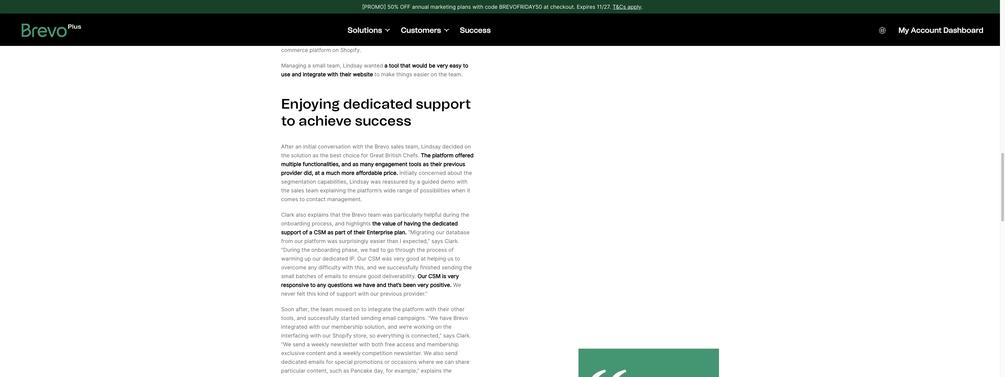 Task type: locate. For each thing, give the bounding box(es) containing it.
dedicated up particular
[[281, 359, 307, 366]]

. right t&cs
[[642, 3, 643, 10]]

for
[[281, 12, 288, 18], [419, 29, 426, 36], [361, 152, 368, 159], [326, 359, 333, 366], [386, 368, 393, 374]]

and inside "we have brevo integrated with our membership solution, and we're working on the interfacing with our shopify store, so everything is connected,"
[[388, 324, 397, 331]]

be
[[376, 38, 382, 45], [429, 62, 436, 69]]

1 horizontal spatial send
[[445, 350, 458, 357]]

sending down us
[[442, 264, 462, 271]]

things
[[397, 71, 412, 78]]

and up everything
[[388, 324, 397, 331]]

team,
[[327, 62, 342, 69], [406, 143, 420, 150]]

team inside soon after, the team moved on to integrate the platform with their other tools, and successfully started sending email campaigns.
[[321, 306, 333, 313]]

our csm is very responsive to any questions we have and that's been very positive.
[[281, 273, 459, 289]]

0 horizontal spatial also
[[296, 212, 306, 218]]

solution up strong
[[313, 12, 333, 18]]

send up can
[[445, 350, 458, 357]]

could
[[360, 38, 374, 45]]

to inside our csm is very responsive to any questions we have and that's been very positive.
[[311, 282, 316, 289]]

was inside the one of the main requirements for this new solution was having a powerful email marketing feature and a sophisticated segmentation function.
[[335, 12, 345, 18]]

0 vertical spatial csm
[[314, 229, 326, 236]]

marketing up needed
[[431, 3, 456, 10]]

with up the "we
[[426, 306, 436, 313]]

be right would
[[429, 62, 436, 69]]

a up program
[[327, 29, 330, 36]]

1 vertical spatial have
[[440, 315, 452, 322]]

range
[[397, 187, 412, 194]]

0 horizontal spatial we
[[283, 341, 291, 348]]

1 vertical spatial onboarding
[[312, 247, 341, 253]]

functionalities,
[[303, 161, 340, 168]]

integrated inside that had a strong transactional email feature for its new membership program and that could be easily integrated with their e- commerce platform on shopify.
[[400, 38, 426, 45]]

"
[[281, 341, 283, 348]]

platform inside in addition, the team needed a platform
[[281, 29, 303, 36]]

1 vertical spatial sales
[[291, 187, 304, 194]]

a down functionalities,
[[322, 170, 325, 176]]

0 horizontal spatial explains
[[308, 212, 329, 218]]

and down strong
[[338, 38, 347, 45]]

0 vertical spatial previous
[[444, 161, 465, 168]]

1 horizontal spatial segmentation
[[317, 20, 352, 27]]

0 vertical spatial integrate
[[303, 71, 326, 78]]

our inside our csm is very responsive to any questions we have and that's been very positive.
[[418, 273, 427, 280]]

as up functionalities,
[[313, 152, 319, 159]]

a inside in addition, the team needed a platform
[[455, 20, 458, 27]]

and inside the platform offered multiple functionalities, and as many engagement tools as their previous provider did, at a much more affordable price.
[[342, 161, 351, 168]]

lindsay up the
[[421, 143, 441, 150]]

have down ensure
[[363, 282, 375, 289]]

0 vertical spatial this
[[290, 12, 299, 18]]

0 vertical spatial feature
[[435, 12, 453, 18]]

for up sophisticated
[[281, 12, 288, 18]]

2 horizontal spatial support
[[416, 96, 471, 112]]

1 vertical spatial send
[[445, 350, 458, 357]]

2 horizontal spatial at
[[544, 3, 549, 10]]

0 vertical spatial lindsay
[[343, 62, 363, 69]]

had up program
[[316, 29, 326, 36]]

1 vertical spatial we
[[283, 341, 291, 348]]

email up "solution,"
[[383, 315, 396, 322]]

new
[[301, 12, 311, 18], [435, 29, 446, 36]]

0 horizontal spatial previous
[[380, 291, 402, 297]]

r
[[419, 350, 421, 357]]

a up function.
[[365, 12, 368, 18]]

checkout.
[[551, 3, 576, 10]]

0 horizontal spatial brevo
[[352, 212, 367, 218]]

1 horizontal spatial says
[[443, 333, 455, 339]]

platform down program
[[310, 47, 331, 53]]

is inside "we have brevo integrated with our membership solution, and we're working on the interfacing with our shopify store, so everything is connected,"
[[406, 333, 410, 339]]

onboarding up the difficulty
[[312, 247, 341, 253]]

1 horizontal spatial had
[[370, 247, 379, 253]]

with down store,
[[359, 341, 370, 348]]

chefs.
[[403, 152, 420, 159]]

0 vertical spatial at
[[544, 3, 549, 10]]

0 horizontal spatial easier
[[370, 238, 386, 245]]

clark. for process
[[445, 238, 460, 245]]

team inside clark also explains that the brevo team was particularly helpful during the onboarding process, and highlights
[[368, 212, 381, 218]]

. inside . we also send dedicated emails for special promotions or occasions where we can share particular content, such as pancake day, for example,"
[[421, 350, 422, 357]]

with inside initially concerned about the segmentation capabilities, lindsay was reassured by a guided demo with the sales team explaining the platform's wide range of possibilities when it comes to contact management.
[[457, 178, 468, 185]]

sophisticated
[[281, 20, 316, 27]]

with inside that had a strong transactional email feature for its new membership program and that could be easily integrated with their e- commerce platform on shopify.
[[428, 38, 439, 45]]

provider."
[[404, 291, 428, 297]]

. we also send dedicated emails for special promotions or occasions where we can share particular content, such as pancake day, for example,"
[[281, 350, 470, 374]]

been
[[403, 282, 416, 289]]

we up the exclusive at the left
[[283, 341, 291, 348]]

2 vertical spatial we
[[424, 350, 432, 357]]

0 vertical spatial team,
[[327, 62, 342, 69]]

support for the value of having the dedicated support of a csm as part of their enterprise plan.
[[281, 229, 301, 236]]

their inside a tool that would be very easy to use and integrate with their website
[[340, 71, 352, 78]]

0 vertical spatial brevo
[[375, 143, 389, 150]]

onboarding down clark
[[281, 220, 310, 227]]

having inside the one of the main requirements for this new solution was having a powerful email marketing feature and a sophisticated segmentation function.
[[346, 12, 363, 18]]

clark. up share
[[457, 333, 471, 339]]

1 horizontal spatial easier
[[414, 71, 429, 78]]

with inside a tool that would be very easy to use and integrate with their website
[[328, 71, 338, 78]]

1 vertical spatial membership
[[331, 324, 363, 331]]

0 vertical spatial we
[[453, 282, 461, 289]]

their up concerned
[[431, 161, 442, 168]]

demo
[[441, 178, 455, 185]]

0 horizontal spatial onboarding
[[281, 220, 310, 227]]

easier
[[414, 71, 429, 78], [370, 238, 386, 245]]

csm inside "during the onboarding phase, we had to go through the process of warming up our dedicated ip. our csm was very good at helping us to overcome any difficulty with this, and we successfully finished sending the small batches of emails to ensure good deliverability.
[[368, 255, 380, 262]]

and up special at the left
[[327, 350, 337, 357]]

lindsay down the affordable
[[350, 178, 369, 185]]

that inside a tool that would be very easy to use and integrate with their website
[[400, 62, 411, 69]]

dedicated inside the value of having the dedicated support of a csm as part of their enterprise plan.
[[432, 220, 458, 227]]

multiple
[[281, 161, 301, 168]]

to right comes
[[300, 196, 305, 203]]

integrated up interfacing
[[281, 324, 308, 331]]

marketing down annual
[[408, 12, 434, 18]]

says for on
[[443, 333, 455, 339]]

that
[[304, 29, 314, 36], [349, 38, 359, 45], [400, 62, 411, 69], [330, 212, 341, 218]]

1 horizontal spatial good
[[406, 255, 420, 262]]

started
[[341, 315, 359, 322]]

one of the main requirements for this new solution was having a powerful email marketing feature and a sophisticated segmentation function.
[[281, 3, 469, 27]]

by
[[409, 178, 416, 185]]

0 horizontal spatial sales
[[291, 187, 304, 194]]

to
[[463, 62, 469, 69], [375, 71, 380, 78], [281, 113, 296, 129], [300, 196, 305, 203], [381, 247, 386, 253], [455, 255, 460, 262], [343, 273, 348, 280], [311, 282, 316, 289], [362, 306, 367, 313]]

our right from
[[295, 238, 303, 245]]

email
[[393, 12, 407, 18], [384, 29, 398, 36], [383, 315, 396, 322]]

platform inside the platform offered multiple functionalities, and as many engagement tools as their previous provider did, at a much more affordable price.
[[432, 152, 454, 159]]

0 horizontal spatial segmentation
[[281, 178, 316, 185]]

says right connected,"
[[443, 333, 455, 339]]

their down managing a small team, lindsay wanted on the left of the page
[[340, 71, 352, 78]]

membership for this
[[281, 38, 313, 45]]

to inside initially concerned about the segmentation capabilities, lindsay was reassured by a guided demo with the sales team explaining the platform's wide range of possibilities when it comes to contact management.
[[300, 196, 305, 203]]

successfully up deliverability.
[[387, 264, 419, 271]]

1 horizontal spatial our
[[418, 273, 427, 280]]

explains the manager.
[[281, 368, 452, 377]]

0 vertical spatial marketing
[[431, 3, 456, 10]]

previous inside the platform offered multiple functionalities, and as many engagement tools as their previous provider did, at a much more affordable price.
[[444, 161, 465, 168]]

this inside the one of the main requirements for this new solution was having a powerful email marketing feature and a sophisticated segmentation function.
[[290, 12, 299, 18]]

brevo inside after an initial conversation with the brevo sales team, lindsay decided on the solution as the best choice for great british chefs.
[[375, 143, 389, 150]]

1 horizontal spatial brevo
[[375, 143, 389, 150]]

1 vertical spatial csm
[[368, 255, 380, 262]]

responsive
[[281, 282, 309, 289]]

off
[[400, 3, 411, 10]]

where
[[419, 359, 434, 366]]

membership inside 'we send a weekly newsletter with both free access and membership exclusive content and a weekly competition newslette'
[[427, 341, 459, 348]]

email inside the one of the main requirements for this new solution was having a powerful email marketing feature and a sophisticated segmentation function.
[[393, 12, 407, 18]]

ensure
[[349, 273, 367, 280]]

email up the addition,
[[393, 12, 407, 18]]

brevo inside clark also explains that the brevo team was particularly helpful during the onboarding process, and highlights
[[352, 212, 367, 218]]

this right felt
[[307, 291, 316, 297]]

of right one
[[403, 3, 408, 9]]

good down through
[[406, 255, 420, 262]]

that inside clark also explains that the brevo team was particularly helpful during the onboarding process, and highlights
[[330, 212, 341, 218]]

code
[[485, 3, 498, 10]]

e-
[[453, 38, 459, 45]]

success
[[460, 26, 491, 35]]

solution inside after an initial conversation with the brevo sales team, lindsay decided on the solution as the best choice for great british chefs.
[[291, 152, 311, 159]]

sending inside "during the onboarding phase, we had to go through the process of warming up our dedicated ip. our csm was very good at helping us to overcome any difficulty with this, and we successfully finished sending the small batches of emails to ensure good deliverability.
[[442, 264, 462, 271]]

successfully
[[387, 264, 419, 271], [308, 315, 339, 322]]

1 vertical spatial segmentation
[[281, 178, 316, 185]]

this
[[290, 12, 299, 18], [307, 291, 316, 297]]

was down part
[[327, 238, 338, 245]]

1 vertical spatial emails
[[308, 359, 325, 366]]

successfully inside soon after, the team moved on to integrate the platform with their other tools, and successfully started sending email campaigns.
[[308, 315, 339, 322]]

clark. for membership
[[457, 333, 471, 339]]

did,
[[304, 170, 313, 176]]

send down interfacing
[[293, 341, 305, 348]]

1 horizontal spatial explains
[[421, 368, 442, 374]]

management.
[[327, 196, 362, 203]]

0 horizontal spatial successfully
[[308, 315, 339, 322]]

1 horizontal spatial have
[[440, 315, 452, 322]]

this up sophisticated
[[290, 12, 299, 18]]

platform up up
[[305, 238, 326, 245]]

1 vertical spatial integrate
[[368, 306, 391, 313]]

on down the "we
[[436, 324, 442, 331]]

lindsay inside initially concerned about the segmentation capabilities, lindsay was reassured by a guided demo with the sales team explaining the platform's wide range of possibilities when it comes to contact management.
[[350, 178, 369, 185]]

up
[[305, 255, 311, 262]]

had inside that had a strong transactional email feature for its new membership program and that could be easily integrated with their e- commerce platform on shopify.
[[316, 29, 326, 36]]

0 vertical spatial successfully
[[387, 264, 419, 271]]

having up function.
[[346, 12, 363, 18]]

feature inside that had a strong transactional email feature for its new membership program and that could be easily integrated with their e- commerce platform on shopify.
[[399, 29, 417, 36]]

0 horizontal spatial membership
[[281, 38, 313, 45]]

0 vertical spatial sending
[[442, 264, 462, 271]]

as down special at the left
[[343, 368, 349, 374]]

of down "by"
[[414, 187, 419, 194]]

1 vertical spatial any
[[317, 282, 326, 289]]

integrate down managing a small team, lindsay wanted on the left of the page
[[303, 71, 326, 78]]

team, inside after an initial conversation with the brevo sales team, lindsay decided on the solution as the best choice for great british chefs.
[[406, 143, 420, 150]]

1 vertical spatial solution
[[291, 152, 311, 159]]

lindsay up 'website'
[[343, 62, 363, 69]]

team, down shopify.
[[327, 62, 342, 69]]

onboarding
[[281, 220, 310, 227], [312, 247, 341, 253]]

had inside "during the onboarding phase, we had to go through the process of warming up our dedicated ip. our csm was very good at helping us to overcome any difficulty with this, and we successfully finished sending the small batches of emails to ensure good deliverability.
[[370, 247, 379, 253]]

my account dashboard link
[[899, 26, 984, 35]]

positive.
[[430, 282, 452, 289]]

easier down enterprise
[[370, 238, 386, 245]]

0 horizontal spatial sending
[[361, 315, 381, 322]]

warming
[[281, 255, 303, 262]]

platform
[[281, 29, 303, 36], [310, 47, 331, 53], [432, 152, 454, 159], [305, 238, 326, 245], [403, 306, 424, 313]]

of inside the one of the main requirements for this new solution was having a powerful email marketing feature and a sophisticated segmentation function.
[[403, 3, 408, 9]]

1 vertical spatial team,
[[406, 143, 420, 150]]

customers link
[[401, 26, 449, 35]]

team down the kind
[[321, 306, 333, 313]]

0 vertical spatial have
[[363, 282, 375, 289]]

1 vertical spatial easier
[[370, 238, 386, 245]]

1 horizontal spatial weekly
[[343, 350, 361, 357]]

0 vertical spatial is
[[442, 273, 447, 280]]

be inside a tool that would be very easy to use and integrate with their website
[[429, 62, 436, 69]]

expires
[[577, 3, 596, 10]]

0 vertical spatial weekly
[[311, 341, 329, 348]]

2 vertical spatial csm
[[429, 273, 441, 280]]

and inside a tool that would be very easy to use and integrate with their website
[[292, 71, 302, 78]]

2 vertical spatial support
[[337, 291, 357, 297]]

contact
[[306, 196, 326, 203]]

reassured
[[383, 178, 408, 185]]

their up the "we
[[438, 306, 450, 313]]

csm
[[314, 229, 326, 236], [368, 255, 380, 262], [429, 273, 441, 280]]

0 vertical spatial be
[[376, 38, 382, 45]]

says
[[432, 238, 443, 245], [443, 333, 455, 339]]

process
[[427, 247, 447, 253]]

easy
[[450, 62, 462, 69]]

their left e-
[[440, 38, 452, 45]]

sending
[[442, 264, 462, 271], [361, 315, 381, 322]]

0 horizontal spatial feature
[[399, 29, 417, 36]]

platform inside "migrating our database from our platform was surprisingly easier than i expected,"
[[305, 238, 326, 245]]

team, up chefs.
[[406, 143, 420, 150]]

integrate inside soon after, the team moved on to integrate the platform with their other tools, and successfully started sending email campaigns.
[[368, 306, 391, 313]]

that down sophisticated
[[304, 29, 314, 36]]

0 horizontal spatial integrate
[[303, 71, 326, 78]]

0 horizontal spatial solution
[[291, 152, 311, 159]]

at right 'did,'
[[315, 170, 320, 176]]

support down questions
[[337, 291, 357, 297]]

2 vertical spatial brevo
[[454, 315, 468, 322]]

1 horizontal spatial sending
[[442, 264, 462, 271]]

we inside . we also send dedicated emails for special promotions or occasions where we can share particular content, such as pancake day, for example,"
[[424, 350, 432, 357]]

1 horizontal spatial membership
[[331, 324, 363, 331]]

with inside we never felt this kind of support with our previous provider."
[[358, 291, 369, 297]]

previous inside we never felt this kind of support with our previous provider."
[[380, 291, 402, 297]]

their inside the value of having the dedicated support of a csm as part of their enterprise plan.
[[354, 229, 366, 236]]

previous up about at the left of page
[[444, 161, 465, 168]]

and inside our csm is very responsive to any questions we have and that's been very positive.
[[377, 282, 387, 289]]

explains inside clark also explains that the brevo team was particularly helpful during the onboarding process, and highlights
[[308, 212, 329, 218]]

this inside we never felt this kind of support with our previous provider."
[[307, 291, 316, 297]]

sending up "solution,"
[[361, 315, 381, 322]]

guided
[[422, 178, 439, 185]]

2 horizontal spatial brevo
[[454, 315, 468, 322]]

for inside that had a strong transactional email feature for its new membership program and that could be easily integrated with their e- commerce platform on shopify.
[[419, 29, 426, 36]]

explaining
[[320, 187, 346, 194]]

after
[[281, 143, 294, 150]]

membership up commerce
[[281, 38, 313, 45]]

and down managing
[[292, 71, 302, 78]]

0 vertical spatial sales
[[391, 143, 404, 150]]

membership
[[281, 38, 313, 45], [331, 324, 363, 331], [427, 341, 459, 348]]

example,"
[[395, 368, 420, 374]]

was down go
[[382, 255, 392, 262]]

0 horizontal spatial having
[[346, 12, 363, 18]]

other
[[451, 306, 465, 313]]

for inside after an initial conversation with the brevo sales team, lindsay decided on the solution as the best choice for great british chefs.
[[361, 152, 368, 159]]

a right needed
[[455, 20, 458, 27]]

sales up british
[[391, 143, 404, 150]]

affordable
[[356, 170, 382, 176]]

0 vertical spatial solution
[[313, 12, 333, 18]]

everything
[[377, 333, 404, 339]]

0 vertical spatial onboarding
[[281, 220, 310, 227]]

is
[[442, 273, 447, 280], [406, 333, 410, 339]]

difficulty
[[319, 264, 341, 271]]

as left part
[[328, 229, 334, 236]]

a down the plans
[[466, 12, 469, 18]]

email inside soon after, the team moved on to integrate the platform with their other tools, and successfully started sending email campaigns.
[[383, 315, 396, 322]]

0 horizontal spatial have
[[363, 282, 375, 289]]

0 vertical spatial new
[[301, 12, 311, 18]]

at inside the platform offered multiple functionalities, and as many engagement tools as their previous provider did, at a much more affordable price.
[[315, 170, 320, 176]]

membership down connected,"
[[427, 341, 459, 348]]

emails inside "during the onboarding phase, we had to go through the process of warming up our dedicated ip. our csm was very good at helping us to overcome any difficulty with this, and we successfully finished sending the small batches of emails to ensure good deliverability.
[[325, 273, 341, 280]]

team up the value of having the dedicated support of a csm as part of their enterprise plan.
[[368, 212, 381, 218]]

explains up process,
[[308, 212, 329, 218]]

our right up
[[313, 255, 321, 262]]

any inside "during the onboarding phase, we had to go through the process of warming up our dedicated ip. our csm was very good at helping us to overcome any difficulty with this, and we successfully finished sending the small batches of emails to ensure good deliverability.
[[308, 264, 317, 271]]

0 horizontal spatial had
[[316, 29, 326, 36]]

0 vertical spatial segmentation
[[317, 20, 352, 27]]

2 vertical spatial membership
[[427, 341, 459, 348]]

managing
[[281, 62, 306, 69]]

new inside that had a strong transactional email feature for its new membership program and that could be easily integrated with their e- commerce platform on shopify.
[[435, 29, 446, 36]]

0 vertical spatial says
[[432, 238, 443, 245]]

1 horizontal spatial .
[[642, 3, 643, 10]]

dedicated inside enjoying dedicated support to achieve success
[[343, 96, 413, 112]]

csm down process,
[[314, 229, 326, 236]]

to left go
[[381, 247, 386, 253]]

small
[[313, 62, 326, 69], [281, 273, 294, 280]]

is up positive.
[[442, 273, 447, 280]]

0 horizontal spatial be
[[376, 38, 382, 45]]

1 horizontal spatial having
[[404, 220, 421, 227]]

1 vertical spatial weekly
[[343, 350, 361, 357]]

needed
[[434, 20, 453, 27]]

1 vertical spatial successfully
[[308, 315, 339, 322]]

any down up
[[308, 264, 317, 271]]

and left that's
[[377, 282, 387, 289]]

of down the difficulty
[[318, 273, 323, 280]]

0 horizontal spatial csm
[[314, 229, 326, 236]]

for inside the one of the main requirements for this new solution was having a powerful email marketing feature and a sophisticated segmentation function.
[[281, 12, 288, 18]]

after,
[[296, 306, 309, 313]]

small down overcome
[[281, 273, 294, 280]]

1 horizontal spatial this
[[307, 291, 316, 297]]

requirements
[[434, 3, 467, 9]]

emails inside . we also send dedicated emails for special promotions or occasions where we can share particular content, such as pancake day, for example,"
[[308, 359, 325, 366]]

also right clark
[[296, 212, 306, 218]]

to right easy
[[463, 62, 469, 69]]

1 horizontal spatial team,
[[406, 143, 420, 150]]

to up "we have brevo integrated with our membership solution, and we're working on the interfacing with our shopify store, so everything is connected,"
[[362, 306, 367, 313]]

1 vertical spatial also
[[433, 350, 444, 357]]

of inside we never felt this kind of support with our previous provider."
[[330, 291, 335, 297]]

1 horizontal spatial sales
[[391, 143, 404, 150]]

1 vertical spatial sending
[[361, 315, 381, 322]]

easier inside "migrating our database from our platform was surprisingly easier than i expected,"
[[370, 238, 386, 245]]

feature up needed
[[435, 12, 453, 18]]

1 horizontal spatial solution
[[313, 12, 333, 18]]

and up part
[[335, 220, 345, 227]]

1 vertical spatial .
[[421, 350, 422, 357]]

platform inside soon after, the team moved on to integrate the platform with their other tools, and successfully started sending email campaigns.
[[403, 306, 424, 313]]

our down our csm is very responsive to any questions we have and that's been very positive. at the bottom left of the page
[[371, 291, 379, 297]]

1 vertical spatial is
[[406, 333, 410, 339]]

weekly
[[311, 341, 329, 348], [343, 350, 361, 357]]

1 horizontal spatial onboarding
[[312, 247, 341, 253]]

feature inside the one of the main requirements for this new solution was having a powerful email marketing feature and a sophisticated segmentation function.
[[435, 12, 453, 18]]

segmentation down the provider
[[281, 178, 316, 185]]

great
[[370, 152, 384, 159]]

a inside a tool that would be very easy to use and integrate with their website
[[385, 62, 388, 69]]

sales inside initially concerned about the segmentation capabilities, lindsay was reassured by a guided demo with the sales team explaining the platform's wide range of possibilities when it comes to contact management.
[[291, 187, 304, 194]]

explains
[[308, 212, 329, 218], [421, 368, 442, 374]]

0 vertical spatial our
[[357, 255, 367, 262]]

process,
[[312, 220, 334, 227]]

we right positive.
[[453, 282, 461, 289]]

our down finished
[[418, 273, 427, 280]]

with down ip.
[[342, 264, 353, 271]]

sales inside after an initial conversation with the brevo sales team, lindsay decided on the solution as the best choice for great british chefs.
[[391, 143, 404, 150]]

1 vertical spatial integrated
[[281, 324, 308, 331]]

ip.
[[350, 255, 356, 262]]

1 vertical spatial feature
[[399, 29, 417, 36]]

new inside the one of the main requirements for this new solution was having a powerful email marketing feature and a sophisticated segmentation function.
[[301, 12, 311, 18]]

icn quote image
[[589, 370, 627, 377]]

had down "migrating our database from our platform was surprisingly easier than i expected,"
[[370, 247, 379, 253]]

our inside "during the onboarding phase, we had to go through the process of warming up our dedicated ip. our csm was very good at helping us to overcome any difficulty with this, and we successfully finished sending the small batches of emails to ensure good deliverability.
[[357, 255, 367, 262]]

solution down an
[[291, 152, 311, 159]]

a inside the value of having the dedicated support of a csm as part of their enterprise plan.
[[309, 229, 313, 236]]

1 vertical spatial good
[[368, 273, 381, 280]]

successfully down moved in the left bottom of the page
[[308, 315, 339, 322]]

be right could
[[376, 38, 382, 45]]

of
[[403, 3, 408, 9], [414, 187, 419, 194], [397, 220, 403, 227], [303, 229, 308, 236], [347, 229, 352, 236], [449, 247, 454, 253], [318, 273, 323, 280], [330, 291, 335, 297]]

our
[[436, 229, 445, 236], [295, 238, 303, 245], [313, 255, 321, 262], [371, 291, 379, 297], [322, 324, 330, 331], [323, 333, 331, 339]]

we for we never felt this kind of support with our previous provider."
[[453, 282, 461, 289]]

having inside the value of having the dedicated support of a csm as part of their enterprise plan.
[[404, 220, 421, 227]]

both
[[372, 341, 384, 348]]



Task type: describe. For each thing, give the bounding box(es) containing it.
with down after,
[[309, 324, 320, 331]]

as down the
[[423, 161, 429, 168]]

to right us
[[455, 255, 460, 262]]

enjoying
[[281, 96, 340, 112]]

clark also explains that the brevo team was particularly helpful during the onboarding process, and highlights
[[281, 212, 469, 227]]

highlights
[[346, 220, 371, 227]]

team inside initially concerned about the segmentation capabilities, lindsay was reassured by a guided demo with the sales team explaining the platform's wide range of possibilities when it comes to contact management.
[[306, 187, 319, 194]]

also inside clark also explains that the brevo team was particularly helpful during the onboarding process, and highlights
[[296, 212, 306, 218]]

kind
[[318, 291, 328, 297]]

a inside the platform offered multiple functionalities, and as many engagement tools as their previous provider did, at a much more affordable price.
[[322, 170, 325, 176]]

membership for membership
[[427, 341, 459, 348]]

british
[[386, 152, 402, 159]]

"during the onboarding phase, we had to go through the process of warming up our dedicated ip. our csm was very good at helping us to overcome any difficulty with this, and we successfully finished sending the small batches of emails to ensure good deliverability.
[[281, 247, 472, 280]]

very up positive.
[[448, 273, 459, 280]]

explains inside explains the manager.
[[421, 368, 442, 374]]

email inside that had a strong transactional email feature for its new membership program and that could be easily integrated with their e- commerce platform on shopify.
[[384, 29, 398, 36]]

csm inside our csm is very responsive to any questions we have and that's been very positive.
[[429, 273, 441, 280]]

that's
[[388, 282, 402, 289]]

0 horizontal spatial team,
[[327, 62, 342, 69]]

addition,
[[386, 20, 408, 27]]

with left code
[[473, 3, 484, 10]]

to inside enjoying dedicated support to achieve success
[[281, 113, 296, 129]]

our up says clark.
[[436, 229, 445, 236]]

integrate inside a tool that would be very easy to use and integrate with their website
[[303, 71, 326, 78]]

that had a strong transactional email feature for its new membership program and that could be easily integrated with their e- commerce platform on shopify.
[[281, 29, 459, 53]]

so
[[370, 333, 376, 339]]

to down wanted
[[375, 71, 380, 78]]

as down choice
[[353, 161, 359, 168]]

dashboard
[[944, 26, 984, 35]]

our up content
[[322, 324, 330, 331]]

and inside soon after, the team moved on to integrate the platform with their other tools, and successfully started sending email campaigns.
[[297, 315, 306, 322]]

1 horizontal spatial small
[[313, 62, 326, 69]]

11/27.
[[597, 3, 611, 10]]

on inside that had a strong transactional email feature for its new membership program and that could be easily integrated with their e- commerce platform on shopify.
[[333, 47, 339, 53]]

brevo inside "we have brevo integrated with our membership solution, and we're working on the interfacing with our shopify store, so everything is connected,"
[[454, 315, 468, 322]]

their inside the platform offered multiple functionalities, and as many engagement tools as their previous provider did, at a much more affordable price.
[[431, 161, 442, 168]]

a up special at the left
[[339, 350, 342, 357]]

0 vertical spatial easier
[[414, 71, 429, 78]]

0 horizontal spatial good
[[368, 273, 381, 280]]

many
[[360, 161, 374, 168]]

0 horizontal spatial weekly
[[311, 341, 329, 348]]

marketing inside the one of the main requirements for this new solution was having a powerful email marketing feature and a sophisticated segmentation function.
[[408, 12, 434, 18]]

says clark. "
[[281, 333, 471, 348]]

its
[[427, 29, 433, 36]]

any inside our csm is very responsive to any questions we have and that's been very positive.
[[317, 282, 326, 289]]

for down "or"
[[386, 368, 393, 374]]

be inside that had a strong transactional email feature for its new membership program and that could be easily integrated with their e- commerce platform on shopify.
[[376, 38, 382, 45]]

such
[[330, 368, 342, 374]]

with inside soon after, the team moved on to integrate the platform with their other tools, and successfully started sending email campaigns.
[[426, 306, 436, 313]]

content
[[306, 350, 326, 357]]

database
[[446, 229, 470, 236]]

easily
[[384, 38, 399, 45]]

share
[[456, 359, 470, 366]]

brevo image
[[22, 24, 81, 37]]

during
[[443, 212, 459, 218]]

go
[[387, 247, 394, 253]]

occasions
[[391, 359, 417, 366]]

more
[[342, 170, 355, 176]]

through
[[395, 247, 415, 253]]

to inside soon after, the team moved on to integrate the platform with their other tools, and successfully started sending email campaigns.
[[362, 306, 367, 313]]

function.
[[354, 20, 376, 27]]

part
[[335, 229, 346, 236]]

we down surprisingly
[[361, 247, 368, 253]]

0 vertical spatial good
[[406, 255, 420, 262]]

as inside after an initial conversation with the brevo sales team, lindsay decided on the solution as the best choice for great british chefs.
[[313, 152, 319, 159]]

wide
[[384, 187, 396, 194]]

was inside "migrating our database from our platform was surprisingly easier than i expected,"
[[327, 238, 338, 245]]

particular
[[281, 368, 306, 374]]

moved
[[335, 306, 352, 313]]

with inside after an initial conversation with the brevo sales team, lindsay decided on the solution as the best choice for great british chefs.
[[352, 143, 363, 150]]

their inside that had a strong transactional email feature for its new membership program and that could be easily integrated with their e- commerce platform on shopify.
[[440, 38, 452, 45]]

very inside "during the onboarding phase, we had to go through the process of warming up our dedicated ip. our csm was very good at helping us to overcome any difficulty with this, and we successfully finished sending the small batches of emails to ensure good deliverability.
[[394, 255, 405, 262]]

powerful
[[369, 12, 392, 18]]

felt
[[297, 291, 305, 297]]

with inside "during the onboarding phase, we had to go through the process of warming up our dedicated ip. our csm was very good at helping us to overcome any difficulty with this, and we successfully finished sending the small batches of emails to ensure good deliverability.
[[342, 264, 353, 271]]

a up content
[[307, 341, 310, 348]]

we send a weekly newsletter with both free access and membership exclusive content and a weekly competition newslette
[[281, 341, 459, 357]]

our inside we never felt this kind of support with our previous provider."
[[371, 291, 379, 297]]

deliverability.
[[383, 273, 416, 280]]

of up up
[[303, 229, 308, 236]]

membership inside "we have brevo integrated with our membership solution, and we're working on the interfacing with our shopify store, so everything is connected,"
[[331, 324, 363, 331]]

helpful
[[424, 212, 442, 218]]

as inside the value of having the dedicated support of a csm as part of their enterprise plan.
[[328, 229, 334, 236]]

clark
[[281, 212, 295, 218]]

wanted
[[364, 62, 383, 69]]

small inside "during the onboarding phase, we had to go through the process of warming up our dedicated ip. our csm was very good at helping us to overcome any difficulty with this, and we successfully finished sending the small batches of emails to ensure good deliverability.
[[281, 273, 294, 280]]

much
[[326, 170, 340, 176]]

us
[[448, 255, 454, 262]]

lindsay inside after an initial conversation with the brevo sales team, lindsay decided on the solution as the best choice for great british chefs.
[[421, 143, 441, 150]]

the inside in addition, the team needed a platform
[[410, 20, 418, 27]]

successfully inside "during the onboarding phase, we had to go through the process of warming up our dedicated ip. our csm was very good at helping us to overcome any difficulty with this, and we successfully finished sending the small batches of emails to ensure good deliverability.
[[387, 264, 419, 271]]

a right managing
[[308, 62, 311, 69]]

team inside in addition, the team needed a platform
[[419, 20, 432, 27]]

a inside that had a strong transactional email feature for its new membership program and that could be easily integrated with their e- commerce platform on shopify.
[[327, 29, 330, 36]]

of up plan.
[[397, 220, 403, 227]]

was inside initially concerned about the segmentation capabilities, lindsay was reassured by a guided demo with the sales team explaining the platform's wide range of possibilities when it comes to contact management.
[[371, 178, 381, 185]]

as inside . we also send dedicated emails for special promotions or occasions where we can share particular content, such as pancake day, for example,"
[[343, 368, 349, 374]]

integrated inside "we have brevo integrated with our membership solution, and we're working on the interfacing with our shopify store, so everything is connected,"
[[281, 324, 308, 331]]

was inside "during the onboarding phase, we had to go through the process of warming up our dedicated ip. our csm was very good at helping us to overcome any difficulty with this, and we successfully finished sending the small batches of emails to ensure good deliverability.
[[382, 255, 392, 262]]

onboarding inside "during the onboarding phase, we had to go through the process of warming up our dedicated ip. our csm was very good at helping us to overcome any difficulty with this, and we successfully finished sending the small batches of emails to ensure good deliverability.
[[312, 247, 341, 253]]

in addition, the team needed a platform
[[281, 20, 458, 36]]

[promo]
[[362, 3, 386, 10]]

our left shopify
[[323, 333, 331, 339]]

provider
[[281, 170, 302, 176]]

main
[[420, 3, 432, 9]]

special
[[335, 359, 353, 366]]

we inside . we also send dedicated emails for special promotions or occasions where we can share particular content, such as pancake day, for example,"
[[436, 359, 443, 366]]

also inside . we also send dedicated emails for special promotions or occasions where we can share particular content, such as pancake day, for example,"
[[433, 350, 444, 357]]

button image
[[879, 27, 886, 34]]

of right part
[[347, 229, 352, 236]]

says for expected,"
[[432, 238, 443, 245]]

newsletter
[[331, 341, 358, 348]]

sending inside soon after, the team moved on to integrate the platform with their other tools, and successfully started sending email campaigns.
[[361, 315, 381, 322]]

a inside initially concerned about the segmentation capabilities, lindsay was reassured by a guided demo with the sales team explaining the platform's wide range of possibilities when it comes to contact management.
[[417, 178, 420, 185]]

on inside "we have brevo integrated with our membership solution, and we're working on the interfacing with our shopify store, so everything is connected,"
[[436, 324, 442, 331]]

the value of having the dedicated support of a csm as part of their enterprise plan.
[[281, 220, 458, 236]]

solution,
[[365, 324, 386, 331]]

on left team.
[[431, 71, 437, 78]]

never
[[281, 291, 296, 297]]

for up such in the left bottom of the page
[[326, 359, 333, 366]]

price.
[[384, 170, 398, 176]]

platform inside that had a strong transactional email feature for its new membership program and that could be easily integrated with their e- commerce platform on shopify.
[[310, 47, 331, 53]]

possibilities
[[420, 187, 450, 194]]

t&cs apply link
[[613, 3, 642, 11]]

and up r
[[416, 341, 426, 348]]

50%
[[388, 3, 399, 10]]

to up questions
[[343, 273, 348, 280]]

my account dashboard
[[899, 26, 984, 35]]

connected,"
[[411, 333, 442, 339]]

a tool that would be very easy to use and integrate with their website
[[281, 62, 469, 78]]

is inside our csm is very responsive to any questions we have and that's been very positive.
[[442, 273, 447, 280]]

or
[[385, 359, 390, 366]]

account
[[911, 26, 942, 35]]

store,
[[353, 333, 368, 339]]

dedicated inside "during the onboarding phase, we had to go through the process of warming up our dedicated ip. our csm was very good at helping us to overcome any difficulty with this, and we successfully finished sending the small batches of emails to ensure good deliverability.
[[323, 255, 348, 262]]

the inside the one of the main requirements for this new solution was having a powerful email marketing feature and a sophisticated segmentation function.
[[410, 3, 418, 9]]

on inside soon after, the team moved on to integrate the platform with their other tools, and successfully started sending email campaigns.
[[354, 306, 360, 313]]

we're
[[399, 324, 412, 331]]

"migrating our database from our platform was surprisingly easier than i expected,"
[[281, 229, 470, 245]]

we for we send a weekly newsletter with both free access and membership exclusive content and a weekly competition newslette
[[283, 341, 291, 348]]

phase,
[[342, 247, 359, 253]]

day,
[[374, 368, 385, 374]]

achieve
[[299, 113, 352, 129]]

support for we never felt this kind of support with our previous provider."
[[337, 291, 357, 297]]

would
[[412, 62, 428, 69]]

send inside 'we send a weekly newsletter with both free access and membership exclusive content and a weekly competition newslette'
[[293, 341, 305, 348]]

to inside a tool that would be very easy to use and integrate with their website
[[463, 62, 469, 69]]

dedicated inside . we also send dedicated emails for special promotions or occasions where we can share particular content, such as pancake day, for example,"
[[281, 359, 307, 366]]

helping
[[428, 255, 446, 262]]

surprisingly
[[339, 238, 369, 245]]

support inside enjoying dedicated support to achieve success
[[416, 96, 471, 112]]

when
[[452, 187, 466, 194]]

shopify
[[333, 333, 352, 339]]

segmentation inside the one of the main requirements for this new solution was having a powerful email marketing feature and a sophisticated segmentation function.
[[317, 20, 352, 27]]

expected,"
[[403, 238, 430, 245]]

the platform offered multiple functionalities, and as many engagement tools as their previous provider did, at a much more affordable price.
[[281, 152, 474, 176]]

on inside after an initial conversation with the brevo sales team, lindsay decided on the solution as the best choice for great british chefs.
[[465, 143, 471, 150]]

initially concerned about the segmentation capabilities, lindsay was reassured by a guided demo with the sales team explaining the platform's wide range of possibilities when it comes to contact management.
[[281, 170, 472, 203]]

segmentation inside initially concerned about the segmentation capabilities, lindsay was reassured by a guided demo with the sales team explaining the platform's wide range of possibilities when it comes to contact management.
[[281, 178, 316, 185]]

that up shopify.
[[349, 38, 359, 45]]

i
[[400, 238, 402, 245]]

make
[[381, 71, 395, 78]]

their inside soon after, the team moved on to integrate the platform with their other tools, and successfully started sending email campaigns.
[[438, 306, 450, 313]]

of up us
[[449, 247, 454, 253]]

than
[[387, 238, 399, 245]]

our inside "during the onboarding phase, we had to go through the process of warming up our dedicated ip. our csm was very good at helping us to overcome any difficulty with this, and we successfully finished sending the small batches of emails to ensure good deliverability.
[[313, 255, 321, 262]]

website
[[353, 71, 373, 78]]

success link
[[460, 26, 491, 35]]

solutions
[[348, 26, 382, 35]]

from
[[281, 238, 293, 245]]

with up content
[[310, 333, 321, 339]]

concerned
[[419, 170, 446, 176]]

transactional
[[350, 29, 383, 36]]

the inside explains the manager.
[[443, 368, 452, 374]]

we up our csm is very responsive to any questions we have and that's been very positive. at the bottom left of the page
[[378, 264, 386, 271]]

manager.
[[281, 376, 305, 377]]

pancake
[[351, 368, 373, 374]]

it
[[467, 187, 470, 194]]

was inside clark also explains that the brevo team was particularly helpful during the onboarding process, and highlights
[[383, 212, 393, 218]]

working
[[414, 324, 434, 331]]

conversation
[[318, 143, 351, 150]]

we inside our csm is very responsive to any questions we have and that's been very positive.
[[354, 282, 362, 289]]

csm inside the value of having the dedicated support of a csm as part of their enterprise plan.
[[314, 229, 326, 236]]

very up provider."
[[418, 282, 429, 289]]

newslette
[[394, 350, 419, 357]]



Task type: vqa. For each thing, say whether or not it's contained in the screenshot.
this
yes



